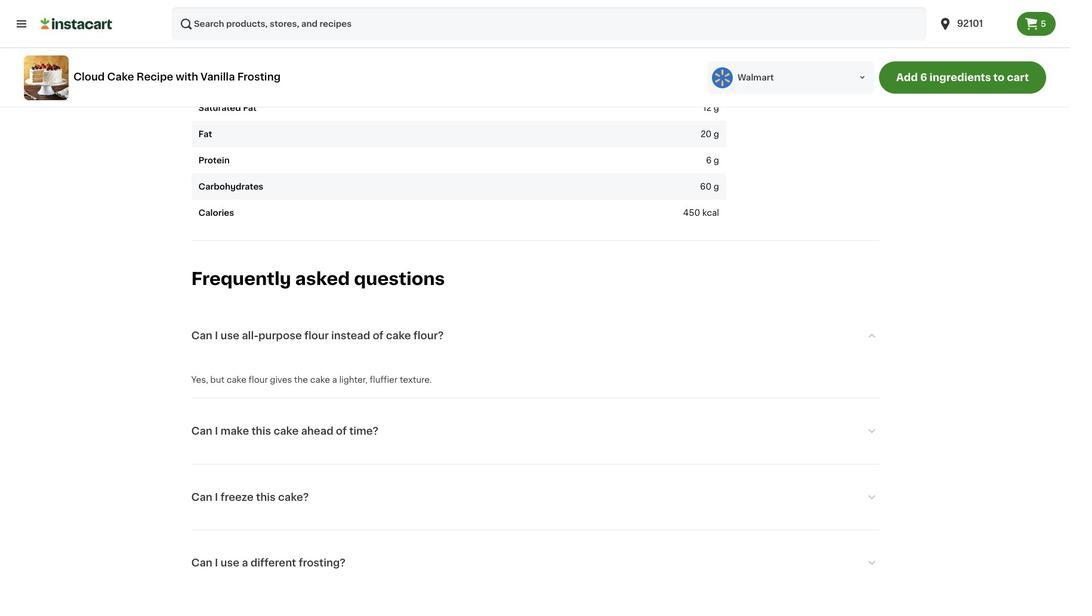 Task type: describe. For each thing, give the bounding box(es) containing it.
flour?
[[413, 331, 444, 341]]

5 button
[[1017, 12, 1056, 36]]

cloud
[[73, 72, 105, 81]]

6 g
[[706, 156, 719, 165]]

6 inside button
[[920, 73, 927, 82]]

all-
[[242, 331, 258, 341]]

can for can i use all-purpose flour instead of cake flour?
[[191, 331, 212, 341]]

frequently
[[191, 270, 291, 288]]

cake right the
[[310, 376, 330, 385]]

cholesterol
[[198, 78, 249, 86]]

instacart logo image
[[41, 17, 112, 31]]

0 horizontal spatial fat
[[198, 130, 212, 138]]

cake inside can i make this cake ahead of time? dropdown button
[[274, 427, 299, 436]]

sodium
[[198, 51, 231, 60]]

walmart button
[[707, 61, 874, 94]]

g for 60 g
[[714, 183, 719, 191]]

i for can i freeze this cake?
[[215, 493, 218, 502]]

frosting
[[237, 72, 281, 81]]

add 6 ingredients to cart button
[[879, 61, 1046, 94]]

12 g
[[703, 104, 719, 112]]

1 92101 button from the left
[[931, 7, 1017, 41]]

can i freeze this cake?
[[191, 493, 309, 502]]

protein
[[198, 156, 230, 165]]

can i use a different frosting? button
[[191, 542, 879, 585]]

this for freeze
[[256, 493, 276, 502]]

flour inside dropdown button
[[304, 331, 329, 341]]

i for can i use all-purpose flour instead of cake flour?
[[215, 331, 218, 341]]

can i freeze this cake? button
[[191, 476, 879, 519]]

1 mg from the top
[[706, 51, 719, 60]]

instead
[[331, 331, 370, 341]]

ingredients
[[930, 73, 991, 82]]

frequently asked questions
[[191, 270, 445, 288]]

can for can i make this cake ahead of time?
[[191, 427, 212, 436]]

ahead
[[301, 427, 333, 436]]

cake
[[107, 72, 134, 81]]

can i use a different frosting?
[[191, 559, 346, 568]]

1 vertical spatial of
[[336, 427, 347, 436]]

cart
[[1007, 73, 1029, 82]]

20
[[701, 130, 712, 138]]

lighter,
[[339, 376, 368, 385]]

cake?
[[278, 493, 309, 502]]

can i use all-purpose flour instead of cake flour?
[[191, 331, 444, 341]]

frosting?
[[299, 559, 346, 568]]

a inside dropdown button
[[242, 559, 248, 568]]

200 mg
[[687, 51, 719, 60]]

kcal
[[702, 209, 719, 217]]

walmart
[[738, 73, 774, 82]]

purpose
[[258, 331, 302, 341]]

1 horizontal spatial a
[[332, 376, 337, 385]]

saturated fat
[[198, 104, 257, 112]]

g for 12 g
[[714, 104, 719, 112]]



Task type: vqa. For each thing, say whether or not it's contained in the screenshot.
"Pickup" button
no



Task type: locate. For each thing, give the bounding box(es) containing it.
use for a
[[221, 559, 239, 568]]

asked
[[295, 270, 350, 288]]

1 vertical spatial flour
[[249, 376, 268, 385]]

0 vertical spatial fat
[[243, 104, 257, 112]]

use left different
[[221, 559, 239, 568]]

questions
[[354, 270, 445, 288]]

0 horizontal spatial 6
[[706, 156, 712, 165]]

0 vertical spatial flour
[[304, 331, 329, 341]]

yes, but cake flour gives the cake a lighter, fluffier texture.
[[191, 376, 432, 385]]

g for 20 g
[[714, 130, 719, 138]]

different
[[251, 559, 296, 568]]

can inside can i use all-purpose flour instead of cake flour? dropdown button
[[191, 331, 212, 341]]

2 use from the top
[[221, 559, 239, 568]]

carbohydrates
[[198, 183, 263, 191]]

this inside can i make this cake ahead of time? dropdown button
[[252, 427, 271, 436]]

flour left instead
[[304, 331, 329, 341]]

1 vertical spatial this
[[256, 493, 276, 502]]

of
[[373, 331, 383, 341], [336, 427, 347, 436]]

g down 20 g
[[714, 156, 719, 165]]

1 vertical spatial fat
[[198, 130, 212, 138]]

this left cake?
[[256, 493, 276, 502]]

can i use all-purpose flour instead of cake flour? button
[[191, 314, 879, 357]]

fat up protein at the left top of the page
[[198, 130, 212, 138]]

60 g
[[700, 183, 719, 191]]

flour
[[304, 331, 329, 341], [249, 376, 268, 385]]

mg
[[706, 51, 719, 60], [706, 78, 719, 86]]

1 vertical spatial a
[[242, 559, 248, 568]]

g for 6 g
[[714, 156, 719, 165]]

0 vertical spatial mg
[[706, 51, 719, 60]]

60
[[700, 183, 712, 191]]

3 can from the top
[[191, 493, 212, 502]]

1 vertical spatial 6
[[706, 156, 712, 165]]

cake left flour?
[[386, 331, 411, 341]]

can for can i freeze this cake?
[[191, 493, 212, 502]]

but
[[210, 376, 224, 385]]

450 kcal
[[683, 209, 719, 217]]

0 vertical spatial this
[[252, 427, 271, 436]]

freeze
[[221, 493, 254, 502]]

cake inside can i use all-purpose flour instead of cake flour? dropdown button
[[386, 331, 411, 341]]

cake
[[386, 331, 411, 341], [227, 376, 246, 385], [310, 376, 330, 385], [274, 427, 299, 436]]

mg up 12 g on the top right
[[706, 78, 719, 86]]

4 can from the top
[[191, 559, 212, 568]]

can inside can i make this cake ahead of time? dropdown button
[[191, 427, 212, 436]]

cloud cake recipe with vanilla frosting
[[73, 72, 281, 81]]

4 i from the top
[[215, 559, 218, 568]]

2 can from the top
[[191, 427, 212, 436]]

cake right the but
[[227, 376, 246, 385]]

texture.
[[400, 376, 432, 385]]

5
[[1041, 20, 1046, 28]]

92101 button
[[931, 7, 1017, 41], [938, 7, 1010, 41]]

1 vertical spatial mg
[[706, 78, 719, 86]]

of right instead
[[373, 331, 383, 341]]

1 horizontal spatial of
[[373, 331, 383, 341]]

0 vertical spatial use
[[221, 331, 239, 341]]

0 vertical spatial of
[[373, 331, 383, 341]]

1 horizontal spatial 6
[[920, 73, 927, 82]]

1 horizontal spatial fat
[[243, 104, 257, 112]]

use for all-
[[221, 331, 239, 341]]

4 g from the top
[[714, 183, 719, 191]]

can inside can i freeze this cake? dropdown button
[[191, 493, 212, 502]]

time?
[[349, 427, 378, 436]]

Search field
[[172, 7, 926, 41]]

0 horizontal spatial a
[[242, 559, 248, 568]]

this inside can i freeze this cake? dropdown button
[[256, 493, 276, 502]]

1 vertical spatial use
[[221, 559, 239, 568]]

1 can from the top
[[191, 331, 212, 341]]

0 vertical spatial a
[[332, 376, 337, 385]]

make
[[221, 427, 249, 436]]

this
[[252, 427, 271, 436], [256, 493, 276, 502]]

add 6 ingredients to cart
[[896, 73, 1029, 82]]

450
[[683, 209, 700, 217]]

a
[[332, 376, 337, 385], [242, 559, 248, 568]]

2 92101 button from the left
[[938, 7, 1010, 41]]

can inside can i use a different frosting? dropdown button
[[191, 559, 212, 568]]

gives
[[270, 376, 292, 385]]

None search field
[[172, 7, 926, 41]]

0 horizontal spatial flour
[[249, 376, 268, 385]]

g
[[714, 104, 719, 112], [714, 130, 719, 138], [714, 156, 719, 165], [714, 183, 719, 191]]

i left freeze
[[215, 493, 218, 502]]

i for can i use a different frosting?
[[215, 559, 218, 568]]

3 i from the top
[[215, 493, 218, 502]]

6 right add
[[920, 73, 927, 82]]

flour left gives
[[249, 376, 268, 385]]

fluffier
[[370, 376, 398, 385]]

fat right 'saturated'
[[243, 104, 257, 112]]

add
[[896, 73, 918, 82]]

3 g from the top
[[714, 156, 719, 165]]

12
[[703, 104, 712, 112]]

0 vertical spatial 6
[[920, 73, 927, 82]]

fiber
[[198, 25, 220, 33]]

g right 20
[[714, 130, 719, 138]]

2 mg from the top
[[706, 78, 719, 86]]

a left lighter,
[[332, 376, 337, 385]]

recipe
[[137, 72, 173, 81]]

200
[[687, 51, 704, 60]]

of left time?
[[336, 427, 347, 436]]

92101
[[957, 19, 983, 28]]

i left different
[[215, 559, 218, 568]]

use left the all-
[[221, 331, 239, 341]]

mg right 200
[[706, 51, 719, 60]]

1 horizontal spatial flour
[[304, 331, 329, 341]]

2 i from the top
[[215, 427, 218, 436]]

0 horizontal spatial of
[[336, 427, 347, 436]]

i left the all-
[[215, 331, 218, 341]]

2 g from the top
[[714, 130, 719, 138]]

walmart image
[[712, 67, 733, 88]]

i
[[215, 331, 218, 341], [215, 427, 218, 436], [215, 493, 218, 502], [215, 559, 218, 568]]

fat
[[243, 104, 257, 112], [198, 130, 212, 138]]

this for make
[[252, 427, 271, 436]]

can i make this cake ahead of time? button
[[191, 410, 879, 453]]

g right 12
[[714, 104, 719, 112]]

6 up 60 g
[[706, 156, 712, 165]]

yes,
[[191, 376, 208, 385]]

1 use from the top
[[221, 331, 239, 341]]

i for can i make this cake ahead of time?
[[215, 427, 218, 436]]

1 i from the top
[[215, 331, 218, 341]]

calories
[[198, 209, 234, 217]]

this right make
[[252, 427, 271, 436]]

can for can i use a different frosting?
[[191, 559, 212, 568]]

can
[[191, 331, 212, 341], [191, 427, 212, 436], [191, 493, 212, 502], [191, 559, 212, 568]]

the
[[294, 376, 308, 385]]

use
[[221, 331, 239, 341], [221, 559, 239, 568]]

can i make this cake ahead of time?
[[191, 427, 378, 436]]

vanilla
[[201, 72, 235, 81]]

saturated
[[198, 104, 241, 112]]

cake left the ahead
[[274, 427, 299, 436]]

20 g
[[701, 130, 719, 138]]

g right 60
[[714, 183, 719, 191]]

to
[[993, 73, 1005, 82]]

with
[[176, 72, 198, 81]]

a left different
[[242, 559, 248, 568]]

1 g from the top
[[714, 104, 719, 112]]

i left make
[[215, 427, 218, 436]]

6
[[920, 73, 927, 82], [706, 156, 712, 165]]



